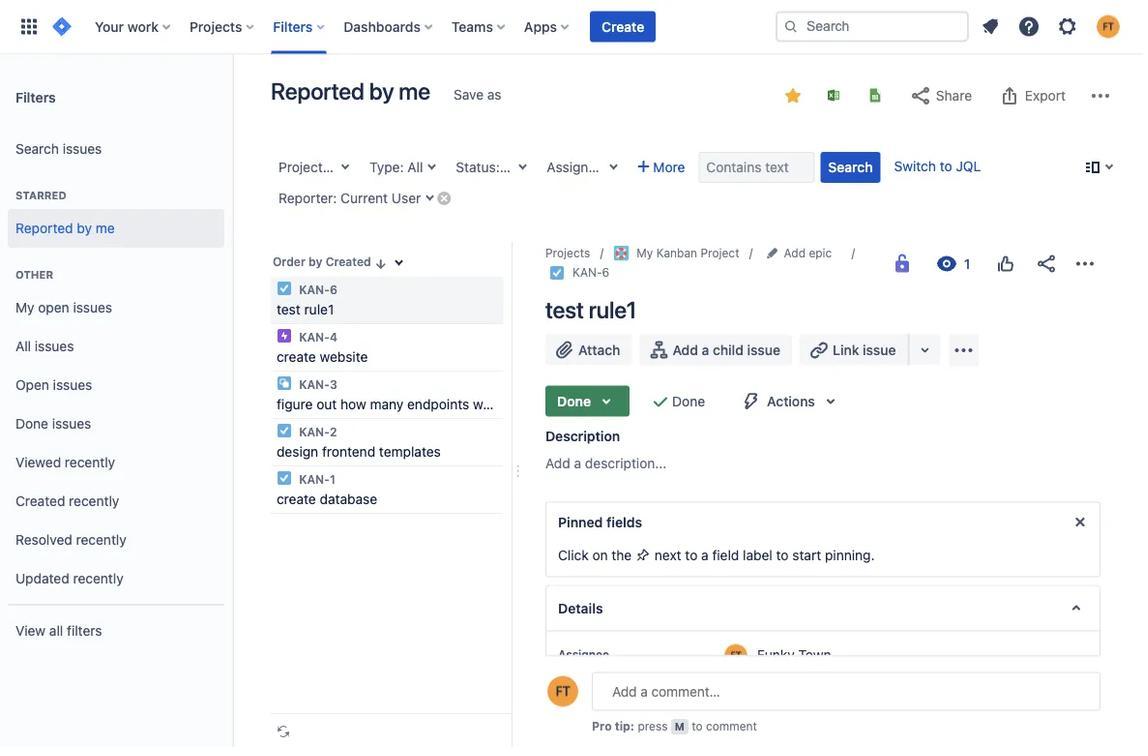 Task type: vqa. For each thing, say whether or not it's contained in the screenshot.
to
yes



Task type: locate. For each thing, give the bounding box(es) containing it.
recently inside "link"
[[65, 454, 115, 470]]

recently down resolved recently link
[[73, 571, 124, 586]]

create
[[277, 349, 316, 365], [277, 491, 316, 507]]

1 horizontal spatial created
[[326, 255, 371, 269]]

1 vertical spatial reported
[[15, 220, 73, 236]]

my left open
[[15, 300, 34, 316]]

search inside search button
[[829, 159, 873, 175]]

jira software image
[[50, 15, 74, 38]]

share image
[[1035, 252, 1059, 275]]

0 vertical spatial reported
[[271, 77, 365, 105]]

test
[[546, 296, 584, 323], [277, 301, 301, 317]]

0 vertical spatial 6
[[602, 266, 610, 279]]

vote options: no one has voted for this issue yet. image
[[995, 252, 1018, 275]]

issue right link
[[863, 342, 897, 358]]

1 horizontal spatial search
[[829, 159, 873, 175]]

more button
[[630, 152, 693, 183]]

1 vertical spatial add
[[673, 342, 699, 358]]

assignee:
[[547, 159, 608, 175]]

kan- left copy link to issue icon
[[573, 266, 602, 279]]

banner containing your work
[[0, 0, 1144, 54]]

reported
[[271, 77, 365, 105], [15, 220, 73, 236]]

kan- up out
[[299, 377, 330, 391]]

task image
[[550, 265, 565, 280], [277, 423, 292, 438], [277, 470, 292, 486]]

actions
[[767, 393, 816, 409]]

label
[[743, 547, 773, 563]]

filters
[[273, 18, 313, 34], [15, 89, 56, 105]]

0 horizontal spatial my
[[15, 300, 34, 316]]

kan-6 down projects 'link'
[[573, 266, 610, 279]]

projects inside dropdown button
[[190, 18, 242, 34]]

0 vertical spatial by
[[369, 77, 394, 105]]

create website
[[277, 349, 368, 365]]

0 horizontal spatial reported by me
[[15, 220, 115, 236]]

apps button
[[519, 11, 577, 42]]

to right next
[[685, 547, 698, 563]]

1 vertical spatial me
[[96, 220, 115, 236]]

done
[[557, 393, 591, 409], [673, 393, 706, 409], [15, 416, 48, 432]]

pinned
[[558, 514, 603, 530]]

0 horizontal spatial test
[[277, 301, 301, 317]]

1 vertical spatial a
[[574, 455, 582, 471]]

order by created link
[[271, 250, 391, 273]]

0 vertical spatial a
[[702, 342, 710, 358]]

issues inside 'link'
[[63, 141, 102, 157]]

0 vertical spatial kan-6
[[573, 266, 610, 279]]

recently up created recently
[[65, 454, 115, 470]]

test down kan-6 link
[[546, 296, 584, 323]]

add for add epic
[[784, 246, 806, 259]]

link web pages and more image
[[914, 338, 937, 362]]

by down dashboards
[[369, 77, 394, 105]]

0 horizontal spatial search
[[15, 141, 59, 157]]

me left save
[[399, 77, 431, 105]]

design
[[277, 444, 319, 460]]

add down description
[[546, 455, 571, 471]]

open
[[15, 377, 49, 393]]

my for my open issues
[[15, 300, 34, 316]]

1 vertical spatial filters
[[15, 89, 56, 105]]

a left child on the right top of the page
[[702, 342, 710, 358]]

projects up sidebar navigation icon
[[190, 18, 242, 34]]

all right the type:
[[408, 159, 423, 175]]

all up open
[[15, 338, 31, 354]]

a down description
[[574, 455, 582, 471]]

search for search issues
[[15, 141, 59, 157]]

2 vertical spatial by
[[309, 255, 323, 269]]

test rule1 up kan-4
[[277, 301, 334, 317]]

to left "jql"
[[940, 158, 953, 174]]

link
[[833, 342, 860, 358]]

1 vertical spatial created
[[15, 493, 65, 509]]

0 vertical spatial create
[[277, 349, 316, 365]]

reported down filters popup button
[[271, 77, 365, 105]]

banner
[[0, 0, 1144, 54]]

1 horizontal spatial kan-6
[[573, 266, 610, 279]]

save as button
[[444, 79, 511, 110]]

your work
[[95, 18, 159, 34]]

epic image
[[277, 328, 292, 344]]

project: all
[[279, 159, 346, 175]]

type:
[[370, 159, 404, 175]]

your profile and settings image
[[1097, 15, 1121, 38]]

current
[[341, 190, 388, 206]]

issues for done issues
[[52, 416, 91, 432]]

filters inside filters popup button
[[273, 18, 313, 34]]

0 vertical spatial search
[[15, 141, 59, 157]]

my kanban project link
[[614, 243, 740, 263]]

1 horizontal spatial filters
[[273, 18, 313, 34]]

attach
[[579, 342, 621, 358]]

reported inside starred group
[[15, 220, 73, 236]]

by right order
[[309, 255, 323, 269]]

copy link to issue image
[[606, 265, 621, 280]]

kan-1
[[296, 472, 336, 486]]

0 horizontal spatial 6
[[330, 283, 338, 296]]

1 vertical spatial by
[[77, 220, 92, 236]]

task image
[[277, 281, 292, 296]]

templates
[[379, 444, 441, 460]]

rule1 down copy link to issue icon
[[589, 296, 637, 323]]

by up my open issues on the top of page
[[77, 220, 92, 236]]

issues
[[63, 141, 102, 157], [73, 300, 112, 316], [35, 338, 74, 354], [53, 377, 92, 393], [52, 416, 91, 432]]

my for my kanban project
[[637, 246, 653, 259]]

kanban
[[657, 246, 698, 259]]

type: all
[[370, 159, 423, 175]]

0 vertical spatial task image
[[550, 265, 565, 280]]

0 vertical spatial add
[[784, 246, 806, 259]]

all right assignee:
[[611, 159, 627, 175]]

done button
[[546, 386, 630, 417]]

my inside other group
[[15, 300, 34, 316]]

2 vertical spatial task image
[[277, 470, 292, 486]]

kan-
[[573, 266, 602, 279], [299, 283, 330, 296], [299, 330, 330, 344], [299, 377, 330, 391], [299, 425, 330, 438], [299, 472, 330, 486]]

resolved recently
[[15, 532, 127, 548]]

1 vertical spatial reported by me
[[15, 220, 115, 236]]

1 vertical spatial my
[[15, 300, 34, 316]]

kan-3
[[296, 377, 337, 391]]

kan- for rule1
[[299, 283, 330, 296]]

2 vertical spatial add
[[546, 455, 571, 471]]

a for child
[[702, 342, 710, 358]]

1
[[330, 472, 336, 486]]

0 vertical spatial filters
[[273, 18, 313, 34]]

0 horizontal spatial done
[[15, 416, 48, 432]]

done down add a child issue button
[[673, 393, 706, 409]]

0 horizontal spatial by
[[77, 220, 92, 236]]

reported by me link
[[8, 209, 224, 248]]

search left switch
[[829, 159, 873, 175]]

task image for create database
[[277, 470, 292, 486]]

task image down projects 'link'
[[550, 265, 565, 280]]

kan- up create website
[[299, 330, 330, 344]]

click on the
[[558, 547, 636, 563]]

1 create from the top
[[277, 349, 316, 365]]

created down viewed
[[15, 493, 65, 509]]

view all filters link
[[8, 612, 224, 650]]

recently
[[65, 454, 115, 470], [69, 493, 119, 509], [76, 532, 127, 548], [73, 571, 124, 586]]

kan-6 link
[[573, 263, 610, 283]]

on
[[593, 547, 608, 563]]

1 horizontal spatial issue
[[863, 342, 897, 358]]

other group
[[8, 248, 224, 604]]

to
[[940, 158, 953, 174], [685, 547, 698, 563], [777, 547, 789, 563], [692, 719, 703, 733]]

kan-4
[[296, 330, 338, 344]]

recently for viewed recently
[[65, 454, 115, 470]]

sidebar navigation image
[[211, 77, 254, 116]]

filters up search issues
[[15, 89, 56, 105]]

reporter: current user
[[279, 190, 421, 206]]

search issues link
[[8, 130, 224, 168]]

next to a field label to start pinning.
[[651, 547, 875, 563]]

1 horizontal spatial my
[[637, 246, 653, 259]]

done image
[[649, 390, 673, 413]]

all inside other group
[[15, 338, 31, 354]]

endpoints
[[407, 396, 470, 412]]

0 vertical spatial projects
[[190, 18, 242, 34]]

projects up kan-6 link
[[546, 246, 591, 259]]

6
[[602, 266, 610, 279], [330, 283, 338, 296]]

1 horizontal spatial by
[[309, 255, 323, 269]]

reporter
[[558, 733, 608, 747]]

recently down viewed recently "link" at the bottom of the page
[[69, 493, 119, 509]]

filters right 'projects' dropdown button
[[273, 18, 313, 34]]

2 horizontal spatial add
[[784, 246, 806, 259]]

1 horizontal spatial add
[[673, 342, 699, 358]]

my
[[637, 246, 653, 259], [15, 300, 34, 316]]

created left small icon
[[326, 255, 371, 269]]

to right "m"
[[692, 719, 703, 733]]

recently down 'created recently' link
[[76, 532, 127, 548]]

2 create from the top
[[277, 491, 316, 507]]

create down kan-1
[[277, 491, 316, 507]]

add for add a child issue
[[673, 342, 699, 358]]

kan- for website
[[299, 330, 330, 344]]

0 horizontal spatial created
[[15, 493, 65, 509]]

search inside search issues 'link'
[[15, 141, 59, 157]]

share link
[[900, 80, 982, 111]]

link issue button
[[800, 335, 910, 365]]

search up starred
[[15, 141, 59, 157]]

reporter:
[[279, 190, 337, 206]]

link issue
[[833, 342, 897, 358]]

0 horizontal spatial test rule1
[[277, 301, 334, 317]]

Add a comment… field
[[592, 672, 1101, 711]]

kan- up design
[[299, 425, 330, 438]]

reported by me inside starred group
[[15, 220, 115, 236]]

add left 'epic'
[[784, 246, 806, 259]]

kan- down order by created
[[299, 283, 330, 296]]

order by created
[[273, 255, 371, 269]]

kan- up create database on the bottom
[[299, 472, 330, 486]]

1 vertical spatial task image
[[277, 423, 292, 438]]

me down search issues 'link'
[[96, 220, 115, 236]]

1 vertical spatial 6
[[330, 283, 338, 296]]

my right "my kanban project" 'icon'
[[637, 246, 653, 259]]

test rule1 down kan-6 link
[[546, 296, 637, 323]]

0 vertical spatial my
[[637, 246, 653, 259]]

add left child on the right top of the page
[[673, 342, 699, 358]]

order
[[273, 255, 306, 269]]

test rule1
[[546, 296, 637, 323], [277, 301, 334, 317]]

create button
[[590, 11, 656, 42]]

1 horizontal spatial test
[[546, 296, 584, 323]]

0 horizontal spatial issue
[[748, 342, 781, 358]]

1 horizontal spatial reported by me
[[271, 77, 431, 105]]

issue right child on the right top of the page
[[748, 342, 781, 358]]

add epic button
[[763, 243, 838, 263]]

actions image
[[1074, 252, 1097, 275]]

all for type: all
[[408, 159, 423, 175]]

done up description
[[557, 393, 591, 409]]

0 horizontal spatial kan-6
[[296, 283, 338, 296]]

save as
[[454, 87, 502, 103]]

remove criteria image
[[437, 190, 452, 206]]

by for order by created link on the top
[[309, 255, 323, 269]]

design frontend templates
[[277, 444, 441, 460]]

1 horizontal spatial me
[[399, 77, 431, 105]]

next
[[655, 547, 682, 563]]

1 issue from the left
[[748, 342, 781, 358]]

0 horizontal spatial add
[[546, 455, 571, 471]]

add inside button
[[673, 342, 699, 358]]

funky town
[[758, 647, 832, 663]]

0 horizontal spatial me
[[96, 220, 115, 236]]

reported by me down starred
[[15, 220, 115, 236]]

task image down design
[[277, 470, 292, 486]]

all
[[330, 159, 346, 175], [408, 159, 423, 175], [504, 159, 519, 175], [611, 159, 627, 175], [15, 338, 31, 354]]

add for add a description...
[[546, 455, 571, 471]]

1 vertical spatial projects
[[546, 246, 591, 259]]

all right status:
[[504, 159, 519, 175]]

search button
[[821, 152, 881, 183]]

Search field
[[776, 11, 970, 42]]

add inside popup button
[[784, 246, 806, 259]]

profile image of funky town image
[[548, 676, 579, 707]]

task image for design frontend templates
[[277, 423, 292, 438]]

kan- for frontend
[[299, 425, 330, 438]]

a left field
[[702, 547, 709, 563]]

test down task image
[[277, 301, 301, 317]]

0 horizontal spatial projects
[[190, 18, 242, 34]]

how
[[341, 396, 366, 412]]

jql
[[956, 158, 981, 174]]

create for create database
[[277, 491, 316, 507]]

1 vertical spatial create
[[277, 491, 316, 507]]

a inside button
[[702, 342, 710, 358]]

task image up design
[[277, 423, 292, 438]]

open
[[38, 300, 69, 316]]

all up reporter: current user
[[330, 159, 346, 175]]

click
[[558, 547, 589, 563]]

add a child issue button
[[640, 335, 793, 365]]

reported down starred
[[15, 220, 73, 236]]

my kanban project image
[[614, 245, 629, 261]]

1 horizontal spatial rule1
[[589, 296, 637, 323]]

primary element
[[12, 0, 776, 54]]

create down 'epic' icon
[[277, 349, 316, 365]]

reported by me down dashboards
[[271, 77, 431, 105]]

rule1 up kan-4
[[304, 301, 334, 317]]

1 horizontal spatial projects
[[546, 246, 591, 259]]

0 horizontal spatial reported
[[15, 220, 73, 236]]

done down open
[[15, 416, 48, 432]]

all for project: all
[[330, 159, 346, 175]]

by inside starred group
[[77, 220, 92, 236]]

epic
[[809, 246, 832, 259]]

by for reported by me link
[[77, 220, 92, 236]]

projects
[[190, 18, 242, 34], [546, 246, 591, 259]]

1 vertical spatial search
[[829, 159, 873, 175]]

2 issue from the left
[[863, 342, 897, 358]]

kan-6 down order by created
[[296, 283, 338, 296]]

1 horizontal spatial done
[[557, 393, 591, 409]]

viewed
[[15, 454, 61, 470]]



Task type: describe. For each thing, give the bounding box(es) containing it.
search issues
[[15, 141, 102, 157]]

assignee
[[558, 648, 609, 662]]

4
[[330, 330, 338, 344]]

add a description...
[[546, 455, 667, 471]]

all
[[49, 623, 63, 639]]

hide message image
[[1069, 511, 1092, 534]]

2 horizontal spatial by
[[369, 77, 394, 105]]

1 horizontal spatial test rule1
[[546, 296, 637, 323]]

viewed recently
[[15, 454, 115, 470]]

teams
[[452, 18, 493, 34]]

add app image
[[953, 339, 976, 362]]

field
[[713, 547, 740, 563]]

add a child issue
[[673, 342, 781, 358]]

switch to jql
[[895, 158, 981, 174]]

1 horizontal spatial reported
[[271, 77, 365, 105]]

settings image
[[1057, 15, 1080, 38]]

many
[[370, 396, 404, 412]]

child
[[713, 342, 744, 358]]

figure out how many endpoints we need
[[277, 396, 526, 412]]

issue inside link issue button
[[863, 342, 897, 358]]

we
[[473, 396, 491, 412]]

dashboards button
[[338, 11, 440, 42]]

details element
[[546, 585, 1101, 632]]

labels
[[558, 691, 595, 704]]

switch
[[895, 158, 937, 174]]

done inside dropdown button
[[557, 393, 591, 409]]

updated recently
[[15, 571, 124, 586]]

issues for search issues
[[63, 141, 102, 157]]

issue inside add a child issue button
[[748, 342, 781, 358]]

0 vertical spatial reported by me
[[271, 77, 431, 105]]

recently for updated recently
[[73, 571, 124, 586]]

pro tip: press m to comment
[[592, 719, 758, 733]]

create
[[602, 18, 645, 34]]

frontend
[[322, 444, 376, 460]]

0 vertical spatial me
[[399, 77, 431, 105]]

3
[[330, 377, 337, 391]]

filters
[[67, 623, 102, 639]]

export button
[[989, 80, 1076, 111]]

done issues
[[15, 416, 91, 432]]

jira software image
[[50, 15, 74, 38]]

projects for 'projects' dropdown button
[[190, 18, 242, 34]]

pro
[[592, 719, 612, 733]]

me inside starred group
[[96, 220, 115, 236]]

teams button
[[446, 11, 513, 42]]

kan- for out
[[299, 377, 330, 391]]

0 horizontal spatial filters
[[15, 89, 56, 105]]

start
[[793, 547, 822, 563]]

save
[[454, 87, 484, 103]]

status: all
[[456, 159, 519, 175]]

a for description...
[[574, 455, 582, 471]]

apps
[[524, 18, 557, 34]]

export
[[1026, 88, 1066, 104]]

2 horizontal spatial done
[[673, 393, 706, 409]]

projects for projects 'link'
[[546, 246, 591, 259]]

out
[[317, 396, 337, 412]]

issues for all issues
[[35, 338, 74, 354]]

0 vertical spatial created
[[326, 255, 371, 269]]

recently for resolved recently
[[76, 532, 127, 548]]

projects button
[[184, 11, 262, 42]]

assignee pin to top image
[[613, 647, 629, 663]]

filters button
[[267, 11, 332, 42]]

search for search
[[829, 159, 873, 175]]

projects link
[[546, 243, 591, 263]]

done issues link
[[8, 404, 224, 443]]

switch to jql link
[[895, 158, 981, 174]]

done inside other group
[[15, 416, 48, 432]]

all issues
[[15, 338, 74, 354]]

all for assignee: all
[[611, 159, 627, 175]]

my kanban project
[[637, 246, 740, 259]]

open issues
[[15, 377, 92, 393]]

1 vertical spatial kan-6
[[296, 283, 338, 296]]

view all filters
[[15, 623, 102, 639]]

open in google sheets image
[[868, 88, 883, 103]]

my open issues link
[[8, 288, 224, 327]]

your
[[95, 18, 124, 34]]

resolved recently link
[[8, 521, 224, 559]]

small image
[[373, 256, 389, 271]]

search image
[[784, 19, 799, 34]]

0 horizontal spatial rule1
[[304, 301, 334, 317]]

user
[[392, 190, 421, 206]]

appswitcher icon image
[[17, 15, 41, 38]]

recently for created recently
[[69, 493, 119, 509]]

other
[[15, 269, 53, 281]]

issues for open issues
[[53, 377, 92, 393]]

help image
[[1018, 15, 1041, 38]]

starred
[[15, 189, 66, 202]]

kan- for database
[[299, 472, 330, 486]]

pinned fields
[[558, 514, 643, 530]]

starred group
[[8, 168, 224, 254]]

town
[[799, 647, 832, 663]]

to left start
[[777, 547, 789, 563]]

open in microsoft excel image
[[826, 88, 842, 103]]

more
[[654, 159, 685, 175]]

1 horizontal spatial 6
[[602, 266, 610, 279]]

small image
[[786, 88, 801, 104]]

press
[[638, 719, 668, 733]]

all for status: all
[[504, 159, 519, 175]]

updated
[[15, 571, 69, 586]]

dashboards
[[344, 18, 421, 34]]

status:
[[456, 159, 500, 175]]

website
[[320, 349, 368, 365]]

project
[[701, 246, 740, 259]]

2 vertical spatial a
[[702, 547, 709, 563]]

description
[[546, 428, 620, 444]]

created recently link
[[8, 482, 224, 521]]

view
[[15, 623, 46, 639]]

create for create website
[[277, 349, 316, 365]]

viewed recently link
[[8, 443, 224, 482]]

subtask image
[[277, 375, 292, 391]]

created inside other group
[[15, 493, 65, 509]]

assignee: all
[[547, 159, 627, 175]]

notifications image
[[979, 15, 1002, 38]]

attach button
[[546, 335, 632, 365]]

Search issues using keywords text field
[[699, 152, 815, 183]]

as
[[488, 87, 502, 103]]

fields
[[607, 514, 643, 530]]

created recently
[[15, 493, 119, 509]]



